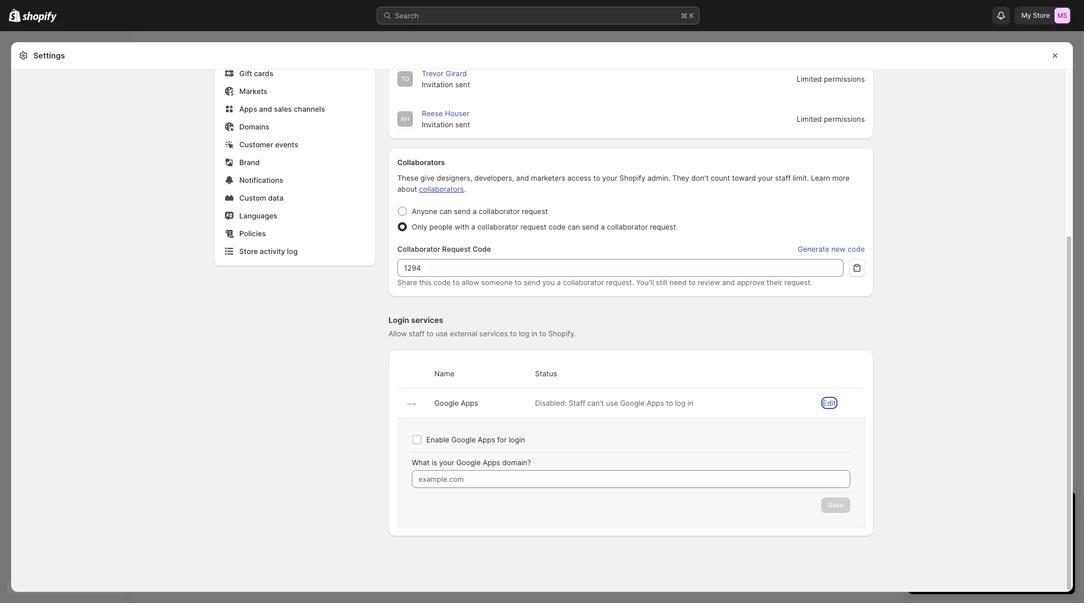 Task type: locate. For each thing, give the bounding box(es) containing it.
0 horizontal spatial staff
[[409, 329, 425, 338]]

google down name
[[434, 399, 459, 408]]

request. left you'll
[[606, 278, 634, 287]]

permissions for reese houser invitation sent
[[824, 115, 865, 124]]

⌘ k
[[681, 11, 694, 20]]

my store image
[[1055, 8, 1070, 23]]

collaborator right you
[[563, 278, 604, 287]]

sent down houser
[[455, 120, 470, 129]]

request. right the their
[[784, 278, 812, 287]]

permissions for trevor girard invitation sent
[[824, 75, 865, 83]]

request up only people with a collaborator request code can send a collaborator request
[[522, 207, 548, 216]]

0 horizontal spatial shopify image
[[9, 9, 21, 22]]

staff inside login services allow staff to use external services to log in to shopify.
[[409, 329, 425, 338]]

use left external
[[436, 329, 448, 338]]

store right "my"
[[1033, 11, 1050, 19]]

0 vertical spatial and
[[259, 105, 272, 114]]

domains
[[239, 122, 269, 131]]

0 horizontal spatial code
[[434, 278, 451, 287]]

log
[[287, 247, 298, 256], [519, 329, 529, 338], [675, 399, 686, 408]]

code down marketers
[[549, 223, 566, 232]]

search
[[395, 11, 419, 20]]

1 horizontal spatial and
[[516, 174, 529, 183]]

request down marketers
[[520, 223, 547, 232]]

a
[[473, 207, 477, 216], [471, 223, 475, 232], [601, 223, 605, 232], [557, 278, 561, 287]]

1 vertical spatial permissions
[[824, 115, 865, 124]]

can
[[439, 207, 452, 216], [568, 223, 580, 232]]

1 horizontal spatial can
[[568, 223, 580, 232]]

2 horizontal spatial log
[[675, 399, 686, 408]]

limited permissions
[[797, 75, 865, 83], [797, 115, 865, 124]]

can't
[[587, 399, 604, 408]]

gift cards link
[[221, 66, 368, 81]]

1 vertical spatial log
[[519, 329, 529, 338]]

invitation down the trevor on the left
[[422, 80, 453, 89]]

collaborator request code
[[397, 245, 491, 254]]

access
[[567, 174, 591, 183]]

send left you
[[524, 278, 540, 287]]

name
[[434, 370, 454, 378]]

sent
[[455, 80, 470, 89], [455, 120, 470, 129]]

trevor girard link
[[422, 69, 467, 78]]

staff
[[775, 174, 791, 183], [409, 329, 425, 338]]

send up with on the top left of page
[[454, 207, 471, 216]]

0 vertical spatial services
[[411, 316, 443, 325]]

gift
[[239, 69, 252, 78]]

approve
[[737, 278, 765, 287]]

1 vertical spatial store
[[239, 247, 258, 256]]

my store
[[1021, 11, 1050, 19]]

2 vertical spatial send
[[524, 278, 540, 287]]

code right "new"
[[848, 245, 865, 254]]

google right can't on the bottom
[[620, 399, 645, 408]]

0 vertical spatial permissions
[[824, 75, 865, 83]]

your left shopify
[[602, 174, 617, 183]]

collaborators
[[397, 158, 445, 167]]

1 permissions from the top
[[824, 75, 865, 83]]

brand
[[239, 158, 260, 167]]

None text field
[[397, 259, 844, 277]]

1 vertical spatial use
[[606, 399, 618, 408]]

custom
[[239, 194, 266, 203]]

reese houser invitation sent
[[422, 109, 470, 129]]

1 horizontal spatial send
[[524, 278, 540, 287]]

permissions
[[824, 75, 865, 83], [824, 115, 865, 124]]

2 limited from the top
[[797, 115, 822, 124]]

0 vertical spatial use
[[436, 329, 448, 338]]

1 vertical spatial can
[[568, 223, 580, 232]]

code inside button
[[848, 245, 865, 254]]

login services allow staff to use external services to log in to shopify.
[[388, 316, 576, 338]]

.
[[464, 185, 466, 194]]

0 vertical spatial limited
[[797, 75, 822, 83]]

collaborator down 'developers,'
[[479, 207, 520, 216]]

use inside login services allow staff to use external services to log in to shopify.
[[436, 329, 448, 338]]

0 vertical spatial staff
[[775, 174, 791, 183]]

1 vertical spatial in
[[688, 399, 694, 408]]

1 vertical spatial sent
[[455, 120, 470, 129]]

2 horizontal spatial code
[[848, 245, 865, 254]]

1 invitation from the top
[[422, 80, 453, 89]]

1 vertical spatial invitation
[[422, 120, 453, 129]]

invitation down reese
[[422, 120, 453, 129]]

use right can't on the bottom
[[606, 399, 618, 408]]

sent inside trevor girard invitation sent
[[455, 80, 470, 89]]

your
[[602, 174, 617, 183], [758, 174, 773, 183], [439, 459, 454, 467]]

1 vertical spatial code
[[848, 245, 865, 254]]

1 horizontal spatial log
[[519, 329, 529, 338]]

1 horizontal spatial staff
[[775, 174, 791, 183]]

policies
[[239, 229, 266, 238]]

2 vertical spatial code
[[434, 278, 451, 287]]

and
[[259, 105, 272, 114], [516, 174, 529, 183], [722, 278, 735, 287]]

1 limited from the top
[[797, 75, 822, 83]]

2 horizontal spatial and
[[722, 278, 735, 287]]

2 vertical spatial and
[[722, 278, 735, 287]]

use
[[436, 329, 448, 338], [606, 399, 618, 408]]

invitation inside reese houser invitation sent
[[422, 120, 453, 129]]

2 invitation from the top
[[422, 120, 453, 129]]

avatar with initials t g image
[[397, 71, 413, 87]]

code
[[473, 245, 491, 254]]

collaborator down 'anyone can send a collaborator request'
[[477, 223, 518, 232]]

can down access at the right
[[568, 223, 580, 232]]

1 horizontal spatial shopify image
[[22, 12, 57, 23]]

2 horizontal spatial send
[[582, 223, 599, 232]]

0 horizontal spatial and
[[259, 105, 272, 114]]

1 vertical spatial staff
[[409, 329, 425, 338]]

0 horizontal spatial request.
[[606, 278, 634, 287]]

limited for reese houser invitation sent
[[797, 115, 822, 124]]

code for generate new code
[[848, 245, 865, 254]]

1 sent from the top
[[455, 80, 470, 89]]

avatar with initials r h image
[[397, 111, 413, 127]]

a right you
[[557, 278, 561, 287]]

1 horizontal spatial request.
[[784, 278, 812, 287]]

and right review
[[722, 278, 735, 287]]

invitation
[[422, 80, 453, 89], [422, 120, 453, 129]]

sales
[[274, 105, 292, 114]]

request
[[442, 245, 471, 254]]

send down access at the right
[[582, 223, 599, 232]]

1 vertical spatial and
[[516, 174, 529, 183]]

0 horizontal spatial services
[[411, 316, 443, 325]]

0 vertical spatial invitation
[[422, 80, 453, 89]]

2 vertical spatial log
[[675, 399, 686, 408]]

status
[[535, 370, 557, 378]]

1 horizontal spatial store
[[1033, 11, 1050, 19]]

a up code
[[473, 207, 477, 216]]

sent for reese houser invitation sent
[[455, 120, 470, 129]]

domains link
[[221, 119, 368, 135]]

0 vertical spatial limited permissions
[[797, 75, 865, 83]]

store down policies
[[239, 247, 258, 256]]

give
[[421, 174, 435, 183]]

allow
[[462, 278, 479, 287]]

staff left limit.
[[775, 174, 791, 183]]

services right login on the left bottom of page
[[411, 316, 443, 325]]

0 horizontal spatial store
[[239, 247, 258, 256]]

staff right allow
[[409, 329, 425, 338]]

1 limited permissions from the top
[[797, 75, 865, 83]]

anyone
[[412, 207, 437, 216]]

in
[[531, 329, 537, 338], [688, 399, 694, 408]]

code right this
[[434, 278, 451, 287]]

2 limited permissions from the top
[[797, 115, 865, 124]]

policies link
[[221, 226, 368, 242]]

0 horizontal spatial log
[[287, 247, 298, 256]]

⌘
[[681, 11, 688, 20]]

0 vertical spatial code
[[549, 223, 566, 232]]

customer
[[239, 140, 273, 149]]

disabled: staff can't use google apps to log in
[[535, 399, 694, 408]]

new
[[831, 245, 846, 254]]

request for send
[[522, 207, 548, 216]]

1 vertical spatial limited permissions
[[797, 115, 865, 124]]

your right "toward"
[[758, 174, 773, 183]]

sent inside reese houser invitation sent
[[455, 120, 470, 129]]

0 horizontal spatial send
[[454, 207, 471, 216]]

invitation inside trevor girard invitation sent
[[422, 80, 453, 89]]

0 vertical spatial in
[[531, 329, 537, 338]]

collaborator
[[479, 207, 520, 216], [477, 223, 518, 232], [607, 223, 648, 232], [563, 278, 604, 287]]

need
[[670, 278, 687, 287]]

you
[[542, 278, 555, 287]]

sent for trevor girard invitation sent
[[455, 80, 470, 89]]

1 vertical spatial limited
[[797, 115, 822, 124]]

send
[[454, 207, 471, 216], [582, 223, 599, 232], [524, 278, 540, 287]]

domain?
[[502, 459, 531, 467]]

google up what is your google apps domain?
[[451, 436, 476, 445]]

apps
[[239, 105, 257, 114], [461, 399, 478, 408], [647, 399, 664, 408], [478, 436, 495, 445], [483, 459, 500, 467]]

houser
[[445, 109, 469, 118]]

your right is
[[439, 459, 454, 467]]

login
[[509, 436, 525, 445]]

0 horizontal spatial use
[[436, 329, 448, 338]]

0 horizontal spatial in
[[531, 329, 537, 338]]

shopify image
[[9, 9, 21, 22], [22, 12, 57, 23]]

a right with on the top left of page
[[471, 223, 475, 232]]

review
[[698, 278, 720, 287]]

and left marketers
[[516, 174, 529, 183]]

your trial just started element
[[908, 521, 1075, 595]]

shopify.
[[548, 329, 576, 338]]

sent down girard
[[455, 80, 470, 89]]

dialog
[[1077, 42, 1084, 593]]

services right external
[[479, 329, 508, 338]]

0 vertical spatial sent
[[455, 80, 470, 89]]

generate new code button
[[791, 242, 872, 257]]

store
[[1033, 11, 1050, 19], [239, 247, 258, 256]]

1 horizontal spatial services
[[479, 329, 508, 338]]

request
[[522, 207, 548, 216], [520, 223, 547, 232], [650, 223, 676, 232]]

1 horizontal spatial code
[[549, 223, 566, 232]]

none text field inside settings dialog
[[397, 259, 844, 277]]

and left sales
[[259, 105, 272, 114]]

0 vertical spatial log
[[287, 247, 298, 256]]

What is your Google Apps domain? text field
[[412, 471, 850, 489]]

0 vertical spatial can
[[439, 207, 452, 216]]

2 sent from the top
[[455, 120, 470, 129]]

2 permissions from the top
[[824, 115, 865, 124]]

what is your google apps domain?
[[412, 459, 531, 467]]

can up people
[[439, 207, 452, 216]]



Task type: describe. For each thing, give the bounding box(es) containing it.
only
[[412, 223, 427, 232]]

my
[[1021, 11, 1031, 19]]

notifications
[[239, 176, 283, 185]]

developers,
[[474, 174, 514, 183]]

their
[[767, 278, 782, 287]]

1 vertical spatial services
[[479, 329, 508, 338]]

cards
[[254, 69, 273, 78]]

1 horizontal spatial use
[[606, 399, 618, 408]]

more
[[832, 174, 850, 183]]

invitation for trevor
[[422, 80, 453, 89]]

a down these give designers, developers, and marketers access to your shopify admin. they don't count toward your staff limit. learn more about
[[601, 223, 605, 232]]

and inside these give designers, developers, and marketers access to your shopify admin. they don't count toward your staff limit. learn more about
[[516, 174, 529, 183]]

log inside login services allow staff to use external services to log in to shopify.
[[519, 329, 529, 338]]

marketers
[[531, 174, 565, 183]]

girard
[[446, 69, 467, 78]]

admin.
[[647, 174, 670, 183]]

enable google apps for login
[[426, 436, 525, 445]]

1 horizontal spatial in
[[688, 399, 694, 408]]

settings dialog
[[11, 0, 1073, 593]]

request down admin.
[[650, 223, 676, 232]]

external
[[450, 329, 477, 338]]

notifications link
[[221, 173, 368, 188]]

limit.
[[793, 174, 809, 183]]

login
[[388, 316, 409, 325]]

collaborators .
[[419, 185, 466, 194]]

customer events link
[[221, 137, 368, 152]]

anyone can send a collaborator request
[[412, 207, 548, 216]]

0 vertical spatial send
[[454, 207, 471, 216]]

k
[[690, 11, 694, 20]]

disabled:
[[535, 399, 567, 408]]

collaborator
[[397, 245, 440, 254]]

trevor
[[422, 69, 444, 78]]

store activity log
[[239, 247, 298, 256]]

they
[[672, 174, 689, 183]]

trevor girard invitation sent
[[422, 69, 470, 89]]

share this code to allow someone to send you a collaborator request. you'll still need to review and approve their request.
[[397, 278, 812, 287]]

still
[[656, 278, 668, 287]]

customer events
[[239, 140, 298, 149]]

someone
[[481, 278, 513, 287]]

2 request. from the left
[[784, 278, 812, 287]]

google apps
[[434, 399, 478, 408]]

google down enable google apps for login
[[456, 459, 481, 467]]

events
[[275, 140, 298, 149]]

you'll
[[636, 278, 654, 287]]

in inside login services allow staff to use external services to log in to shopify.
[[531, 329, 537, 338]]

store inside store activity log link
[[239, 247, 258, 256]]

0 vertical spatial store
[[1033, 11, 1050, 19]]

apps and sales channels link
[[221, 101, 368, 117]]

limited permissions for reese houser invitation sent
[[797, 115, 865, 124]]

this
[[419, 278, 432, 287]]

invitation for reese
[[422, 120, 453, 129]]

share
[[397, 278, 417, 287]]

these
[[397, 174, 418, 183]]

count
[[711, 174, 730, 183]]

request for with
[[520, 223, 547, 232]]

collaborators link
[[419, 185, 464, 194]]

apps and sales channels
[[239, 105, 325, 114]]

staff inside these give designers, developers, and marketers access to your shopify admin. they don't count toward your staff limit. learn more about
[[775, 174, 791, 183]]

generate new code
[[798, 245, 865, 254]]

activity
[[260, 247, 285, 256]]

store activity log link
[[221, 244, 368, 259]]

1 request. from the left
[[606, 278, 634, 287]]

limited permissions for trevor girard invitation sent
[[797, 75, 865, 83]]

what
[[412, 459, 430, 467]]

reese houser link
[[422, 109, 469, 118]]

with
[[455, 223, 469, 232]]

allow
[[388, 329, 407, 338]]

gift cards
[[239, 69, 273, 78]]

designers,
[[437, 174, 472, 183]]

staff
[[569, 399, 585, 408]]

shopify
[[619, 174, 645, 183]]

markets link
[[221, 83, 368, 99]]

languages link
[[221, 208, 368, 224]]

languages
[[239, 211, 277, 220]]

these give designers, developers, and marketers access to your shopify admin. they don't count toward your staff limit. learn more about
[[397, 174, 850, 194]]

1 vertical spatial send
[[582, 223, 599, 232]]

people
[[429, 223, 453, 232]]

edit
[[823, 399, 836, 408]]

code for share this code to allow someone to send you a collaborator request. you'll still need to review and approve their request.
[[434, 278, 451, 287]]

reese
[[422, 109, 443, 118]]

markets
[[239, 87, 267, 96]]

0 horizontal spatial can
[[439, 207, 452, 216]]

about
[[397, 185, 417, 194]]

toward
[[732, 174, 756, 183]]

1 horizontal spatial your
[[602, 174, 617, 183]]

collaborators
[[419, 185, 464, 194]]

custom data link
[[221, 190, 368, 206]]

settings
[[33, 51, 65, 60]]

for
[[497, 436, 507, 445]]

channels
[[294, 105, 325, 114]]

collaborator down these give designers, developers, and marketers access to your shopify admin. they don't count toward your staff limit. learn more about
[[607, 223, 648, 232]]

is
[[432, 459, 437, 467]]

don't
[[691, 174, 709, 183]]

0 horizontal spatial your
[[439, 459, 454, 467]]

2 horizontal spatial your
[[758, 174, 773, 183]]

enable
[[426, 436, 449, 445]]

edit button
[[823, 399, 836, 408]]

generate
[[798, 245, 829, 254]]

limited for trevor girard invitation sent
[[797, 75, 822, 83]]

enabled: staff can use google apps to log in image
[[407, 403, 417, 406]]

custom data
[[239, 194, 284, 203]]

to inside these give designers, developers, and marketers access to your shopify admin. they don't count toward your staff limit. learn more about
[[593, 174, 600, 183]]

data
[[268, 194, 284, 203]]



Task type: vqa. For each thing, say whether or not it's contained in the screenshot.
1st LIMITED PERMISSIONS from the bottom
yes



